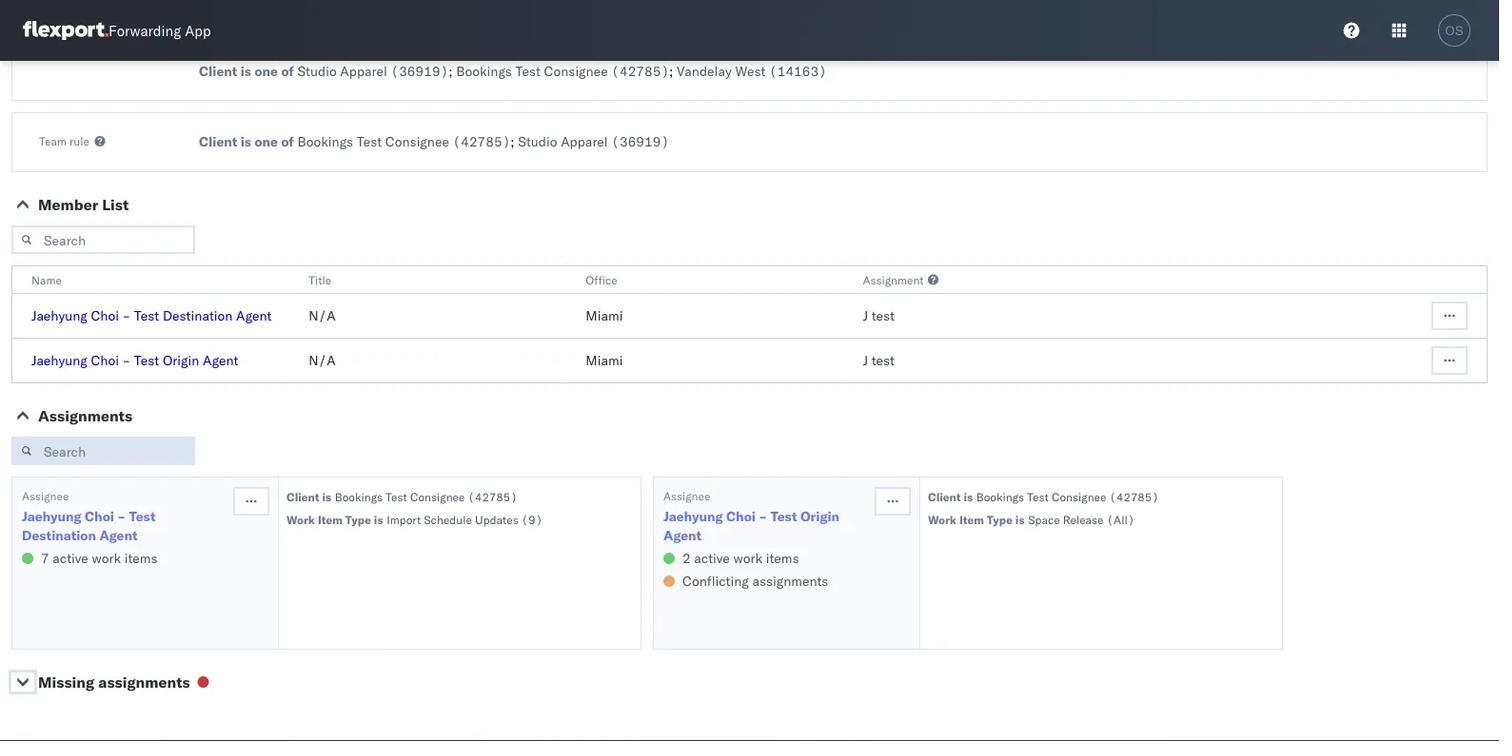 Task type: locate. For each thing, give the bounding box(es) containing it.
assignment
[[863, 273, 924, 287]]

1 vertical spatial test
[[872, 352, 895, 369]]

0 horizontal spatial client is bookings test consignee (42785)
[[287, 490, 518, 504]]

1 vertical spatial jaehyung choi - test destination agent link
[[22, 507, 231, 546]]

0 vertical spatial jaehyung choi - test origin agent link
[[31, 352, 238, 369]]

assignments for missing assignments
[[98, 673, 190, 692]]

list
[[102, 195, 129, 214]]

2 n/a from the top
[[309, 352, 336, 369]]

destination up 7
[[22, 527, 96, 544]]

work
[[287, 513, 315, 527], [928, 513, 957, 527]]

1 vertical spatial destination
[[22, 527, 96, 544]]

;
[[449, 63, 453, 80], [669, 63, 674, 80], [511, 133, 515, 150]]

miami
[[586, 308, 623, 324], [586, 352, 623, 369]]

work item type is
[[287, 513, 383, 527], [928, 513, 1025, 527]]

destination up jaehyung choi - test origin agent
[[163, 308, 233, 324]]

1 horizontal spatial client is bookings test consignee (42785)
[[928, 490, 1159, 504]]

jaehyung inside assignee jaehyung choi - test origin agent
[[664, 508, 723, 525]]

0 horizontal spatial items
[[124, 550, 158, 567]]

updates
[[475, 513, 519, 527]]

; up bookings test consignee (42785) ; studio apparel (36919)
[[449, 63, 453, 80]]

item left import
[[318, 513, 343, 527]]

apparel
[[340, 63, 387, 80], [561, 133, 608, 150]]

choi
[[91, 308, 119, 324], [91, 352, 119, 369], [85, 508, 114, 525], [726, 508, 756, 525]]

2 work from the left
[[734, 550, 763, 567]]

0 horizontal spatial assignee
[[22, 489, 69, 503]]

1 j from the top
[[863, 308, 868, 324]]

items down assignee jaehyung choi - test destination agent at the bottom left of page
[[124, 550, 158, 567]]

bookings test consignee (42785) ; studio apparel (36919)
[[298, 133, 669, 150]]

import schedule updates (9)
[[387, 513, 543, 527]]

n/a
[[309, 308, 336, 324], [309, 352, 336, 369]]

0 vertical spatial miami
[[586, 308, 623, 324]]

1 vertical spatial j test
[[863, 352, 895, 369]]

1 horizontal spatial (36919)
[[612, 133, 669, 150]]

7
[[41, 550, 49, 567]]

app
[[185, 21, 211, 40]]

1 horizontal spatial assignee
[[664, 489, 711, 503]]

work for origin
[[734, 550, 763, 567]]

test inside assignee jaehyung choi - test destination agent
[[129, 508, 156, 525]]

-
[[122, 308, 131, 324], [122, 352, 131, 369], [117, 508, 126, 525], [759, 508, 767, 525]]

type
[[345, 513, 371, 527], [987, 513, 1013, 527]]

agent inside assignee jaehyung choi - test destination agent
[[99, 527, 138, 544]]

type for jaehyung choi - test destination agent
[[345, 513, 371, 527]]

0 horizontal spatial origin
[[163, 352, 199, 369]]

test for jaehyung choi - test origin agent
[[872, 352, 895, 369]]

0 horizontal spatial apparel
[[340, 63, 387, 80]]

0 vertical spatial (36919)
[[391, 63, 449, 80]]

destination inside assignee jaehyung choi - test destination agent
[[22, 527, 96, 544]]

one
[[255, 63, 278, 80], [255, 133, 278, 150]]

1 horizontal spatial active
[[694, 550, 730, 567]]

assignments right missing
[[98, 673, 190, 692]]

2 item from the left
[[960, 513, 984, 527]]

os button
[[1433, 9, 1477, 52]]

0 horizontal spatial work item type is
[[287, 513, 383, 527]]

2 j from the top
[[863, 352, 868, 369]]

1 horizontal spatial items
[[766, 550, 799, 567]]

origin up conflicting assignments
[[801, 508, 840, 525]]

work down assignee jaehyung choi - test destination agent at the bottom left of page
[[92, 550, 121, 567]]

1 item from the left
[[318, 513, 343, 527]]

items
[[124, 550, 158, 567], [766, 550, 799, 567]]

; down studio apparel (36919) ; bookings test consignee (42785) ; vandelay west (14163)
[[511, 133, 515, 150]]

assignee jaehyung choi - test destination agent
[[22, 489, 156, 544]]

0 horizontal spatial assignments
[[98, 673, 190, 692]]

1 vertical spatial client is one of
[[199, 133, 294, 150]]

1 vertical spatial n/a
[[309, 352, 336, 369]]

2 work from the left
[[928, 513, 957, 527]]

of
[[281, 63, 294, 80], [281, 133, 294, 150]]

item
[[318, 513, 343, 527], [960, 513, 984, 527]]

1 items from the left
[[124, 550, 158, 567]]

jaehyung choi - test destination agent link
[[31, 308, 272, 324], [22, 507, 231, 546]]

jaehyung choi - test origin agent link
[[31, 352, 238, 369], [664, 507, 873, 546]]

0 vertical spatial j test
[[863, 308, 895, 324]]

0 horizontal spatial studio
[[298, 63, 337, 80]]

1 vertical spatial apparel
[[561, 133, 608, 150]]

item for jaehyung choi - test origin agent
[[960, 513, 984, 527]]

1 vertical spatial one
[[255, 133, 278, 150]]

1 horizontal spatial type
[[987, 513, 1013, 527]]

name
[[31, 273, 62, 287]]

assignee inside assignee jaehyung choi - test origin agent
[[664, 489, 711, 503]]

forwarding
[[109, 21, 181, 40]]

test
[[515, 63, 541, 80], [357, 133, 382, 150], [134, 308, 159, 324], [134, 352, 159, 369], [386, 490, 407, 504], [1027, 490, 1049, 504], [129, 508, 156, 525], [771, 508, 797, 525]]

1 horizontal spatial work item type is
[[928, 513, 1025, 527]]

; left vandelay
[[669, 63, 674, 80]]

destination
[[163, 308, 233, 324], [22, 527, 96, 544]]

1 horizontal spatial apparel
[[561, 133, 608, 150]]

assignee for jaehyung choi - test origin agent
[[664, 489, 711, 503]]

missing assignments
[[38, 673, 190, 692]]

0 vertical spatial client is one of
[[199, 63, 294, 80]]

1 of from the top
[[281, 63, 294, 80]]

1 horizontal spatial work
[[928, 513, 957, 527]]

1 vertical spatial jaehyung choi - test origin agent link
[[664, 507, 873, 546]]

assignments for conflicting assignments
[[753, 573, 829, 590]]

2 work item type is from the left
[[928, 513, 1025, 527]]

space release (all)
[[1028, 513, 1135, 527]]

- up 2 active work items
[[759, 508, 767, 525]]

0 vertical spatial studio
[[298, 63, 337, 80]]

space
[[1028, 513, 1060, 527]]

0 vertical spatial jaehyung choi - test destination agent link
[[31, 308, 272, 324]]

jaehyung up 7
[[22, 508, 81, 525]]

0 horizontal spatial active
[[53, 550, 88, 567]]

work for jaehyung choi - test destination agent
[[287, 513, 315, 527]]

origin down jaehyung choi - test destination agent
[[163, 352, 199, 369]]

1 horizontal spatial studio
[[518, 133, 558, 150]]

2 assignee from the left
[[664, 489, 711, 503]]

2 active from the left
[[694, 550, 730, 567]]

type left import
[[345, 513, 371, 527]]

assignee
[[22, 489, 69, 503], [664, 489, 711, 503]]

0 horizontal spatial type
[[345, 513, 371, 527]]

0 horizontal spatial ;
[[449, 63, 453, 80]]

0 vertical spatial assignments
[[753, 573, 829, 590]]

member list
[[38, 195, 129, 214]]

2 one from the top
[[255, 133, 278, 150]]

active for 2
[[694, 550, 730, 567]]

choi up jaehyung choi - test origin agent
[[91, 308, 119, 324]]

work item type is left import
[[287, 513, 383, 527]]

1 vertical spatial origin
[[801, 508, 840, 525]]

1 type from the left
[[345, 513, 371, 527]]

team
[[39, 134, 67, 148]]

0 horizontal spatial work
[[287, 513, 315, 527]]

item left space
[[960, 513, 984, 527]]

1 horizontal spatial jaehyung choi - test origin agent link
[[664, 507, 873, 546]]

1 miami from the top
[[586, 308, 623, 324]]

- up jaehyung choi - test origin agent
[[122, 308, 131, 324]]

forwarding app link
[[23, 21, 211, 40]]

active up conflicting
[[694, 550, 730, 567]]

0 horizontal spatial item
[[318, 513, 343, 527]]

1 horizontal spatial item
[[960, 513, 984, 527]]

2 client is bookings test consignee (42785) from the left
[[928, 490, 1159, 504]]

1 horizontal spatial origin
[[801, 508, 840, 525]]

office
[[586, 273, 618, 287]]

0 horizontal spatial jaehyung choi - test origin agent link
[[31, 352, 238, 369]]

0 vertical spatial n/a
[[309, 308, 336, 324]]

work up conflicting assignments
[[734, 550, 763, 567]]

assignee up 2
[[664, 489, 711, 503]]

0 vertical spatial origin
[[163, 352, 199, 369]]

2 type from the left
[[987, 513, 1013, 527]]

studio
[[298, 63, 337, 80], [518, 133, 558, 150]]

work item type is left space
[[928, 513, 1025, 527]]

items for 2 active work items
[[766, 550, 799, 567]]

1 one from the top
[[255, 63, 278, 80]]

(14163)
[[769, 63, 827, 80]]

jaehyung choi - test destination agent link up 7 active work items
[[22, 507, 231, 546]]

choi up 2 active work items
[[726, 508, 756, 525]]

jaehyung inside assignee jaehyung choi - test destination agent
[[22, 508, 81, 525]]

j test
[[863, 308, 895, 324], [863, 352, 895, 369]]

origin
[[163, 352, 199, 369], [801, 508, 840, 525]]

jaehyung choi - test origin agent link down jaehyung choi - test destination agent
[[31, 352, 238, 369]]

1 work item type is from the left
[[287, 513, 383, 527]]

work item type is for jaehyung choi - test destination agent
[[287, 513, 383, 527]]

j
[[863, 308, 868, 324], [863, 352, 868, 369]]

2 of from the top
[[281, 133, 294, 150]]

1 horizontal spatial ;
[[511, 133, 515, 150]]

1 vertical spatial studio
[[518, 133, 558, 150]]

jaehyung choi - test destination agent link up jaehyung choi - test origin agent
[[31, 308, 272, 324]]

agent
[[236, 308, 272, 324], [203, 352, 238, 369], [99, 527, 138, 544], [664, 527, 702, 544]]

0 vertical spatial destination
[[163, 308, 233, 324]]

(42785)
[[612, 63, 669, 80], [453, 133, 511, 150], [468, 490, 518, 504], [1110, 490, 1159, 504]]

1 vertical spatial (36919)
[[612, 133, 669, 150]]

1 assignee from the left
[[22, 489, 69, 503]]

items up conflicting assignments
[[766, 550, 799, 567]]

1 work from the left
[[92, 550, 121, 567]]

client
[[199, 63, 237, 80], [199, 133, 237, 150], [287, 490, 319, 504], [928, 490, 961, 504]]

0 horizontal spatial work
[[92, 550, 121, 567]]

0 vertical spatial j
[[863, 308, 868, 324]]

jaehyung up assignments
[[31, 352, 87, 369]]

- down jaehyung choi - test destination agent
[[122, 352, 131, 369]]

2 miami from the top
[[586, 352, 623, 369]]

1 horizontal spatial work
[[734, 550, 763, 567]]

type left space
[[987, 513, 1013, 527]]

1 test from the top
[[872, 308, 895, 324]]

client is one of
[[199, 63, 294, 80], [199, 133, 294, 150]]

test
[[872, 308, 895, 324], [872, 352, 895, 369]]

2 test from the top
[[872, 352, 895, 369]]

active
[[53, 550, 88, 567], [694, 550, 730, 567]]

jaehyung choi - test origin agent
[[31, 352, 238, 369]]

assignments down 2 active work items
[[753, 573, 829, 590]]

(36919)
[[391, 63, 449, 80], [612, 133, 669, 150]]

0 vertical spatial one
[[255, 63, 278, 80]]

1 vertical spatial miami
[[586, 352, 623, 369]]

conflicting assignments
[[683, 573, 829, 590]]

assignee up 7
[[22, 489, 69, 503]]

2 client is one of from the top
[[199, 133, 294, 150]]

active for 7
[[53, 550, 88, 567]]

bookings
[[456, 63, 512, 80], [298, 133, 353, 150], [335, 490, 383, 504], [977, 490, 1024, 504]]

0 horizontal spatial destination
[[22, 527, 96, 544]]

jaehyung
[[31, 308, 87, 324], [31, 352, 87, 369], [22, 508, 81, 525], [664, 508, 723, 525]]

jaehyung choi - test origin agent link up 2 active work items
[[664, 507, 873, 546]]

jaehyung up 2
[[664, 508, 723, 525]]

assignee inside assignee jaehyung choi - test destination agent
[[22, 489, 69, 503]]

1 client is one of from the top
[[199, 63, 294, 80]]

1 work from the left
[[287, 513, 315, 527]]

is
[[241, 63, 251, 80], [241, 133, 251, 150], [322, 490, 331, 504], [964, 490, 973, 504], [374, 513, 383, 527], [1016, 513, 1025, 527]]

of for studio apparel (36919)
[[281, 63, 294, 80]]

client is bookings test consignee (42785) up import
[[287, 490, 518, 504]]

forwarding app
[[109, 21, 211, 40]]

2 j test from the top
[[863, 352, 895, 369]]

1 vertical spatial j
[[863, 352, 868, 369]]

1 client is bookings test consignee (42785) from the left
[[287, 490, 518, 504]]

0 vertical spatial apparel
[[340, 63, 387, 80]]

1 j test from the top
[[863, 308, 895, 324]]

2 horizontal spatial ;
[[669, 63, 674, 80]]

2 items from the left
[[766, 550, 799, 567]]

studio apparel (36919) ; bookings test consignee (42785) ; vandelay west (14163)
[[298, 63, 827, 80]]

consignee
[[544, 63, 608, 80], [385, 133, 449, 150], [410, 490, 465, 504], [1052, 490, 1107, 504]]

client is bookings test consignee (42785) up space
[[928, 490, 1159, 504]]

work item type is for jaehyung choi - test origin agent
[[928, 513, 1025, 527]]

one for studio apparel (36919)
[[255, 63, 278, 80]]

0 vertical spatial test
[[872, 308, 895, 324]]

team rule
[[39, 134, 89, 148]]

client is bookings test consignee (42785) for jaehyung choi - test origin agent
[[928, 490, 1159, 504]]

- up 7 active work items
[[117, 508, 126, 525]]

0 vertical spatial of
[[281, 63, 294, 80]]

work
[[92, 550, 121, 567], [734, 550, 763, 567]]

client is one of for studio apparel (36919)
[[199, 63, 294, 80]]

active right 7
[[53, 550, 88, 567]]

1 vertical spatial of
[[281, 133, 294, 150]]

1 n/a from the top
[[309, 308, 336, 324]]

client is bookings test consignee (42785)
[[287, 490, 518, 504], [928, 490, 1159, 504]]

choi up 7 active work items
[[85, 508, 114, 525]]

1 active from the left
[[53, 550, 88, 567]]

1 horizontal spatial assignments
[[753, 573, 829, 590]]

j test for jaehyung choi - test origin agent
[[863, 352, 895, 369]]

1 vertical spatial assignments
[[98, 673, 190, 692]]

assignments
[[753, 573, 829, 590], [98, 673, 190, 692]]



Task type: describe. For each thing, give the bounding box(es) containing it.
vandelay
[[677, 63, 732, 80]]

client is one of for bookings test consignee (42785)
[[199, 133, 294, 150]]

test inside assignee jaehyung choi - test origin agent
[[771, 508, 797, 525]]

miami for jaehyung choi - test destination agent
[[586, 308, 623, 324]]

item for jaehyung choi - test destination agent
[[318, 513, 343, 527]]

choi inside assignee jaehyung choi - test destination agent
[[85, 508, 114, 525]]

n/a for jaehyung choi - test destination agent
[[309, 308, 336, 324]]

j test for jaehyung choi - test destination agent
[[863, 308, 895, 324]]

0 horizontal spatial (36919)
[[391, 63, 449, 80]]

items for 7 active work items
[[124, 550, 158, 567]]

1 horizontal spatial destination
[[163, 308, 233, 324]]

- inside assignee jaehyung choi - test destination agent
[[117, 508, 126, 525]]

title
[[309, 273, 331, 287]]

miami for jaehyung choi - test origin agent
[[586, 352, 623, 369]]

work for destination
[[92, 550, 121, 567]]

choi up assignments
[[91, 352, 119, 369]]

(9)
[[522, 513, 543, 527]]

2 active work items
[[683, 550, 799, 567]]

jaehyung choi - test destination agent
[[31, 308, 272, 324]]

n/a for jaehyung choi - test origin agent
[[309, 352, 336, 369]]

one for bookings test consignee (42785)
[[255, 133, 278, 150]]

(all)
[[1107, 513, 1135, 527]]

client is bookings test consignee (42785) for jaehyung choi - test destination agent
[[287, 490, 518, 504]]

schedule
[[424, 513, 472, 527]]

os
[[1446, 23, 1464, 38]]

origin inside assignee jaehyung choi - test origin agent
[[801, 508, 840, 525]]

j for jaehyung choi - test origin agent
[[863, 352, 868, 369]]

work for jaehyung choi - test origin agent
[[928, 513, 957, 527]]

jaehyung down name at the top of page
[[31, 308, 87, 324]]

agent inside assignee jaehyung choi - test origin agent
[[664, 527, 702, 544]]

- inside assignee jaehyung choi - test origin agent
[[759, 508, 767, 525]]

west
[[735, 63, 766, 80]]

type for jaehyung choi - test origin agent
[[987, 513, 1013, 527]]

of for bookings test consignee (42785)
[[281, 133, 294, 150]]

assignments
[[38, 407, 132, 426]]

assignee for jaehyung choi - test destination agent
[[22, 489, 69, 503]]

j for jaehyung choi - test destination agent
[[863, 308, 868, 324]]

7 active work items
[[41, 550, 158, 567]]

test for jaehyung choi - test destination agent
[[872, 308, 895, 324]]

flexport. image
[[23, 21, 109, 40]]

release
[[1063, 513, 1104, 527]]

2
[[683, 550, 691, 567]]

Search text field
[[11, 226, 195, 254]]

member
[[38, 195, 98, 214]]

assignee jaehyung choi - test origin agent
[[664, 489, 840, 544]]

rule
[[70, 134, 89, 148]]

import
[[387, 513, 421, 527]]

choi inside assignee jaehyung choi - test origin agent
[[726, 508, 756, 525]]

conflicting
[[683, 573, 749, 590]]

missing
[[38, 673, 95, 692]]

Search text field
[[11, 437, 195, 466]]



Task type: vqa. For each thing, say whether or not it's contained in the screenshot.
Flexport
no



